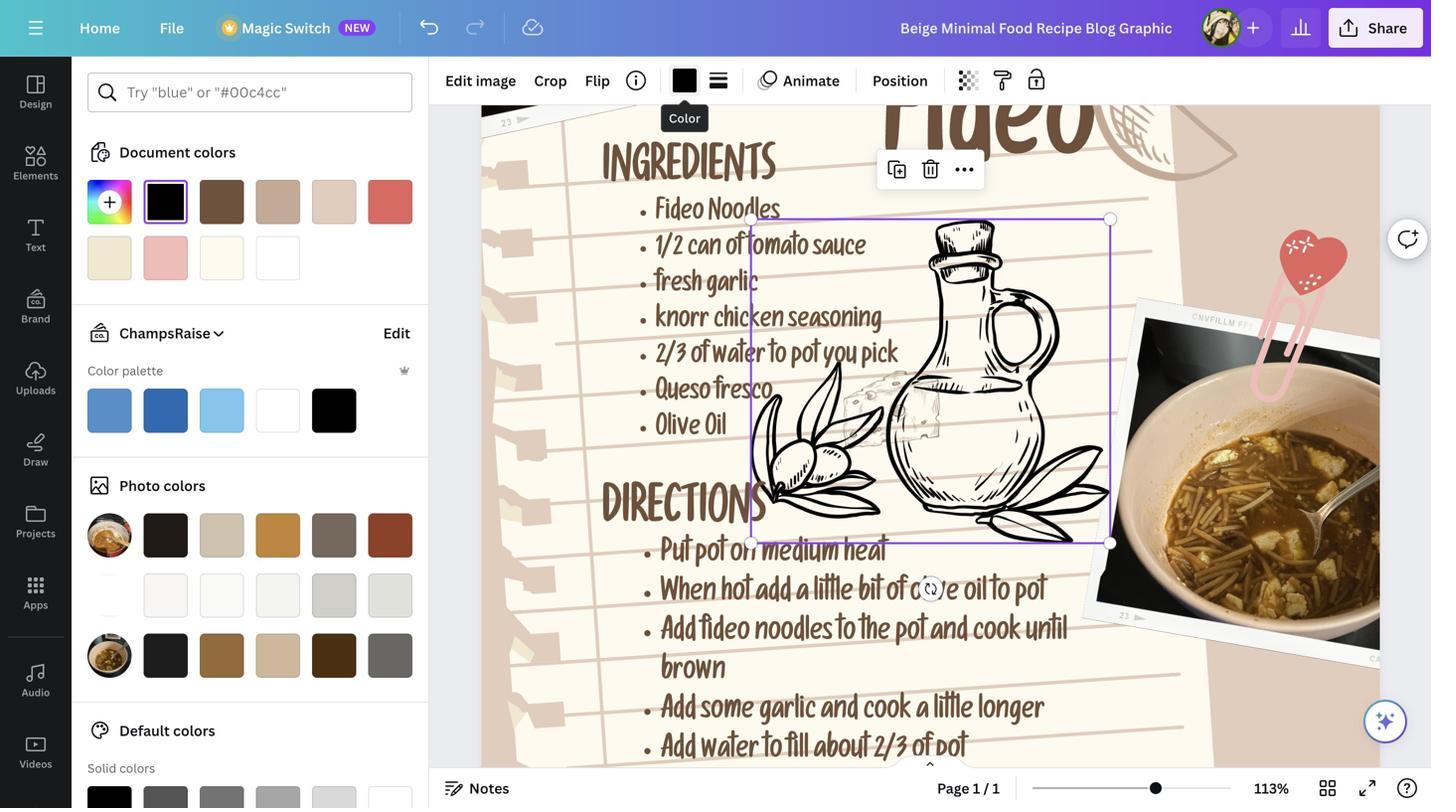 Task type: locate. For each thing, give the bounding box(es) containing it.
pot right the
[[896, 620, 926, 649]]

0 horizontal spatial cook
[[864, 699, 912, 728]]

#d0cfc8 image
[[312, 574, 356, 618], [312, 574, 356, 618]]

text button
[[0, 200, 72, 271]]

add for add water to fill about 2/3 of pot
[[661, 738, 697, 767]]

of up queso
[[691, 345, 708, 372]]

cook
[[973, 620, 1021, 649], [864, 699, 912, 728]]

colors right default
[[173, 721, 215, 740]]

2/3 down knorr
[[656, 345, 687, 372]]

color up ingredients
[[669, 110, 701, 126]]

pot up until
[[1015, 581, 1046, 610]]

little left bit
[[814, 581, 854, 610]]

#c48433 image
[[256, 514, 300, 558]]

add a new color image
[[87, 180, 132, 224], [87, 180, 132, 224]]

animate
[[783, 71, 840, 90]]

/
[[984, 779, 990, 798]]

1 horizontal spatial color
[[669, 110, 701, 126]]

0 vertical spatial cook
[[973, 620, 1021, 649]]

0 vertical spatial water
[[713, 345, 766, 372]]

add inside add fideo noodles to the pot and cook until brown
[[661, 620, 697, 649]]

and down olive
[[931, 620, 968, 649]]

longer
[[979, 699, 1045, 728]]

#75c6ef image
[[200, 389, 244, 433], [200, 389, 244, 433]]

1 1 from the left
[[973, 779, 981, 798]]

#221a16 image
[[144, 514, 188, 558], [144, 514, 188, 558]]

about
[[814, 738, 869, 767]]

edit inside popup button
[[445, 71, 473, 90]]

1 horizontal spatial little
[[934, 699, 974, 728]]

#fffaef image
[[200, 236, 244, 280]]

and up about
[[821, 699, 859, 728]]

0 horizontal spatial 1
[[973, 779, 981, 798]]

to right oil
[[992, 581, 1011, 610]]

0 horizontal spatial edit
[[383, 324, 411, 342]]

fill
[[788, 738, 809, 767]]

position
[[873, 71, 928, 90]]

colors right solid
[[119, 760, 155, 776]]

1 horizontal spatial edit
[[445, 71, 473, 90]]

hot
[[722, 581, 751, 610]]

on
[[731, 542, 757, 571]]

water
[[713, 345, 766, 372], [701, 738, 760, 767]]

#000000 image
[[144, 180, 188, 224]]

1 horizontal spatial and
[[931, 620, 968, 649]]

fresco
[[716, 381, 773, 408]]

colors up #725039 icon
[[194, 143, 236, 162]]

main menu bar
[[0, 0, 1432, 57]]

fresh garlic
[[656, 273, 759, 300]]

1 vertical spatial color
[[87, 362, 119, 379]]

medium
[[761, 542, 839, 571]]

cook up about
[[864, 699, 912, 728]]

edit
[[445, 71, 473, 90], [383, 324, 411, 342]]

put
[[661, 542, 691, 571]]

color left 'palette'
[[87, 362, 119, 379]]

3 add from the top
[[661, 738, 697, 767]]

#1d1d1e image
[[144, 634, 188, 678]]

to
[[770, 345, 787, 372], [992, 581, 1011, 610], [838, 620, 856, 649], [764, 738, 783, 767]]

of inside knorr chicken seasoning 2/3 of water to pot you pick queso fresco olive oil
[[691, 345, 708, 372]]

of
[[726, 237, 743, 264], [691, 345, 708, 372], [887, 581, 906, 610], [912, 738, 931, 767]]

0 horizontal spatial and
[[821, 699, 859, 728]]

0 vertical spatial and
[[931, 620, 968, 649]]

fideo inside fideo noodles 1/2 can of tomato sauce
[[656, 201, 704, 228]]

0 horizontal spatial color
[[87, 362, 119, 379]]

brown
[[661, 660, 726, 689]]

0 vertical spatial garlic
[[707, 273, 759, 300]]

#725039 image
[[200, 180, 244, 224]]

position button
[[865, 65, 936, 96]]

#e1e1dc image
[[368, 574, 413, 618], [368, 574, 413, 618]]

1 add from the top
[[661, 620, 697, 649]]

design
[[19, 97, 52, 111]]

pot inside knorr chicken seasoning 2/3 of water to pot you pick queso fresco olive oil
[[791, 345, 819, 372]]

#e4ccbc image
[[312, 180, 356, 224], [312, 180, 356, 224]]

#1d1d1e image
[[144, 634, 188, 678]]

1 horizontal spatial 1
[[993, 779, 1000, 798]]

1 vertical spatial edit
[[383, 324, 411, 342]]

1 horizontal spatial fideo
[[884, 78, 1096, 195]]

home link
[[64, 8, 136, 48]]

0 vertical spatial fideo
[[884, 78, 1096, 195]]

champsraise button
[[80, 321, 226, 345]]

garlic
[[707, 273, 759, 300], [760, 699, 816, 728]]

1 horizontal spatial 2/3
[[874, 738, 908, 767]]

text
[[26, 241, 46, 254]]

videos button
[[0, 717, 72, 788]]

1 vertical spatial add
[[661, 699, 697, 728]]

color
[[669, 110, 701, 126], [87, 362, 119, 379]]

colors right 'photo' at bottom
[[163, 476, 206, 495]]

2/3 right about
[[874, 738, 908, 767]]

share button
[[1329, 8, 1424, 48]]

gray #737373 image
[[200, 786, 244, 808]]

to inside knorr chicken seasoning 2/3 of water to pot you pick queso fresco olive oil
[[770, 345, 787, 372]]

1 vertical spatial fideo
[[656, 201, 704, 228]]

photo
[[119, 476, 160, 495]]

oil
[[705, 417, 727, 444]]

1
[[973, 779, 981, 798], [993, 779, 1000, 798]]

1 right /
[[993, 779, 1000, 798]]

#d2b799 image
[[256, 634, 300, 678]]

1 vertical spatial and
[[821, 699, 859, 728]]

water up the fresco
[[713, 345, 766, 372]]

to left fill
[[764, 738, 783, 767]]

little up show pages "image"
[[934, 699, 974, 728]]

fideo
[[701, 620, 750, 649]]

#e5645e image
[[368, 180, 413, 224], [368, 180, 413, 224]]

#78695c image
[[312, 514, 356, 558]]

document
[[119, 143, 190, 162]]

to down chicken
[[770, 345, 787, 372]]

#f7f6f5 image
[[144, 574, 188, 618], [144, 574, 188, 618]]

tomato
[[748, 237, 809, 264]]

sauce
[[813, 237, 867, 264]]

some
[[701, 699, 755, 728]]

pot left you
[[791, 345, 819, 372]]

pot left on
[[695, 542, 726, 571]]

garlic up chicken
[[707, 273, 759, 300]]

#d2b799 image
[[256, 634, 300, 678]]

#6a6663 image
[[368, 634, 413, 678], [368, 634, 413, 678]]

edit image
[[445, 71, 516, 90]]

colors
[[194, 143, 236, 162], [163, 476, 206, 495], [173, 721, 215, 740], [119, 760, 155, 776]]

2/3
[[656, 345, 687, 372], [874, 738, 908, 767]]

and
[[931, 620, 968, 649], [821, 699, 859, 728]]

0 vertical spatial color
[[669, 110, 701, 126]]

fideo for fideo noodles 1/2 can of tomato sauce
[[656, 201, 704, 228]]

the
[[861, 620, 891, 649]]

to left the
[[838, 620, 856, 649]]

uploads
[[16, 384, 56, 397]]

#000000 image
[[673, 69, 697, 92], [673, 69, 697, 92], [144, 180, 188, 224]]

to inside add fideo noodles to the pot and cook until brown
[[838, 620, 856, 649]]

a right add
[[797, 581, 809, 610]]

pot
[[791, 345, 819, 372], [695, 542, 726, 571], [1015, 581, 1046, 610], [896, 620, 926, 649], [936, 738, 966, 767]]

elements button
[[0, 128, 72, 200]]

#986934 image
[[200, 634, 244, 678], [200, 634, 244, 678]]

seasoning
[[789, 309, 882, 336]]

a up show pages "image"
[[917, 699, 929, 728]]

#f4f4f1 image
[[256, 574, 300, 618]]

gray #a6a6a6 image
[[256, 786, 300, 808], [256, 786, 300, 808]]

gray #737373 image
[[200, 786, 244, 808]]

a
[[797, 581, 809, 610], [917, 699, 929, 728]]

0 horizontal spatial 2/3
[[656, 345, 687, 372]]

colors for default colors
[[173, 721, 215, 740]]

1 horizontal spatial cook
[[973, 620, 1021, 649]]

0 horizontal spatial little
[[814, 581, 854, 610]]

#4890cd image
[[87, 389, 132, 433], [87, 389, 132, 433]]

cook inside add fideo noodles to the pot and cook until brown
[[973, 620, 1021, 649]]

#4f2d0b image
[[312, 634, 356, 678], [312, 634, 356, 678]]

#f6bbb7 image
[[144, 236, 188, 280]]

#d1c1ab image
[[200, 514, 244, 558]]

0 horizontal spatial fideo
[[656, 201, 704, 228]]

1 vertical spatial cook
[[864, 699, 912, 728]]

put pot on medium heat
[[661, 542, 887, 571]]

flip
[[585, 71, 610, 90]]

#c48433 image
[[256, 514, 300, 558]]

0 vertical spatial 2/3
[[656, 345, 687, 372]]

#010101 image
[[312, 389, 356, 433], [312, 389, 356, 433]]

2 vertical spatial add
[[661, 738, 697, 767]]

edit for edit image
[[445, 71, 473, 90]]

0 vertical spatial edit
[[445, 71, 473, 90]]

edit for edit
[[383, 324, 411, 342]]

0 vertical spatial a
[[797, 581, 809, 610]]

2/3 inside knorr chicken seasoning 2/3 of water to pot you pick queso fresco olive oil
[[656, 345, 687, 372]]

#c8a994 image
[[256, 180, 300, 224]]

1 left /
[[973, 779, 981, 798]]

light gray #d9d9d9 image
[[312, 786, 356, 808]]

add
[[661, 620, 697, 649], [661, 699, 697, 728], [661, 738, 697, 767]]

fideo noodles 1/2 can of tomato sauce
[[656, 201, 867, 264]]

colors for document colors
[[194, 143, 236, 162]]

1 horizontal spatial a
[[917, 699, 929, 728]]

#f9f9f7 image
[[200, 574, 244, 618]]

and inside add fideo noodles to the pot and cook until brown
[[931, 620, 968, 649]]

#78695c image
[[312, 514, 356, 558]]

add
[[756, 581, 792, 610]]

#f3e8d0 image
[[87, 236, 132, 280]]

garlic up fill
[[760, 699, 816, 728]]

design button
[[0, 57, 72, 128]]

fresh
[[656, 273, 702, 300]]

brand
[[21, 312, 50, 326]]

cook down oil
[[973, 620, 1021, 649]]

#166bb5 image
[[144, 389, 188, 433]]

113%
[[1255, 779, 1289, 798]]

canva assistant image
[[1374, 710, 1398, 734]]

2 add from the top
[[661, 699, 697, 728]]

colors for solid colors
[[119, 760, 155, 776]]

#943c21 image
[[368, 514, 413, 558], [368, 514, 413, 558]]

#ffffff image
[[256, 236, 300, 280], [256, 389, 300, 433], [256, 389, 300, 433]]

water down the some
[[701, 738, 760, 767]]

fideo
[[884, 78, 1096, 195], [656, 201, 704, 228]]

black #000000 image
[[87, 786, 132, 808]]

edit inside button
[[383, 324, 411, 342]]

0 vertical spatial add
[[661, 620, 697, 649]]

little
[[814, 581, 854, 610], [934, 699, 974, 728]]

page
[[938, 779, 970, 798]]

#f3e8d0 image
[[87, 236, 132, 280]]

of right can
[[726, 237, 743, 264]]



Task type: vqa. For each thing, say whether or not it's contained in the screenshot.
Magic Grab
no



Task type: describe. For each thing, give the bounding box(es) containing it.
#725039 image
[[200, 180, 244, 224]]

new
[[345, 20, 370, 35]]

solid colors
[[87, 760, 155, 776]]

add water to fill about 2/3 of pot
[[661, 738, 966, 767]]

until
[[1026, 620, 1068, 649]]

olive oil hand drawn image
[[751, 219, 1111, 543]]

dark gray #545454 image
[[144, 786, 188, 808]]

fideo for fideo
[[884, 78, 1096, 195]]

#f4f4f1 image
[[256, 574, 300, 618]]

heat
[[844, 542, 887, 571]]

notes button
[[437, 772, 517, 804]]

default
[[119, 721, 170, 740]]

pick
[[862, 345, 899, 372]]

1 vertical spatial little
[[934, 699, 974, 728]]

can
[[688, 237, 722, 264]]

#ffffff image
[[256, 236, 300, 280]]

apps
[[23, 599, 48, 612]]

projects button
[[0, 486, 72, 558]]

when
[[661, 581, 717, 610]]

#c8a994 image
[[256, 180, 300, 224]]

brand button
[[0, 271, 72, 343]]

0 horizontal spatial a
[[797, 581, 809, 610]]

1 vertical spatial 2/3
[[874, 738, 908, 767]]

draw button
[[0, 415, 72, 486]]

color for color palette
[[87, 362, 119, 379]]

pot inside add fideo noodles to the pot and cook until brown
[[896, 620, 926, 649]]

home
[[80, 18, 120, 37]]

image
[[476, 71, 516, 90]]

water inside knorr chicken seasoning 2/3 of water to pot you pick queso fresco olive oil
[[713, 345, 766, 372]]

show pages image
[[883, 755, 978, 770]]

of down add some garlic and cook a little longer
[[912, 738, 931, 767]]

photo colors
[[119, 476, 206, 495]]

light gray #d9d9d9 image
[[312, 786, 356, 808]]

2 1 from the left
[[993, 779, 1000, 798]]

add some garlic and cook a little longer
[[661, 699, 1045, 728]]

file button
[[144, 8, 200, 48]]

directions
[[603, 491, 766, 538]]

#f6bbb7 image
[[144, 236, 188, 280]]

add for add fideo noodles to the pot and cook until brown
[[661, 620, 697, 649]]

color for color
[[669, 110, 701, 126]]

add fideo noodles to the pot and cook until brown
[[661, 620, 1068, 689]]

share
[[1369, 18, 1408, 37]]

you
[[824, 345, 857, 372]]

queso
[[656, 381, 711, 408]]

#f9f9f7 image
[[200, 574, 244, 618]]

videos
[[19, 758, 52, 771]]

audio button
[[0, 645, 72, 717]]

white #ffffff image
[[368, 786, 413, 808]]

bit
[[859, 581, 882, 610]]

1 vertical spatial a
[[917, 699, 929, 728]]

animate button
[[752, 65, 848, 96]]

chicken
[[714, 309, 784, 336]]

when hot add a little bit of olive oil to pot
[[661, 581, 1046, 610]]

champsraise
[[119, 324, 211, 342]]

Design title text field
[[885, 8, 1194, 48]]

magic switch
[[242, 18, 331, 37]]

solid
[[87, 760, 117, 776]]

magic
[[242, 18, 282, 37]]

pot up page
[[936, 738, 966, 767]]

1 vertical spatial garlic
[[760, 699, 816, 728]]

black #000000 image
[[87, 786, 132, 808]]

crop button
[[526, 65, 575, 96]]

white #ffffff image
[[368, 786, 413, 808]]

file
[[160, 18, 184, 37]]

of inside fideo noodles 1/2 can of tomato sauce
[[726, 237, 743, 264]]

oil
[[964, 581, 987, 610]]

#d1c1ab image
[[200, 514, 244, 558]]

0 vertical spatial little
[[814, 581, 854, 610]]

crop
[[534, 71, 567, 90]]

color palette
[[87, 362, 163, 379]]

olive
[[911, 581, 960, 610]]

edit image button
[[437, 65, 524, 96]]

noodles
[[755, 620, 833, 649]]

palette
[[122, 362, 163, 379]]

dark gray #545454 image
[[144, 786, 188, 808]]

1 vertical spatial water
[[701, 738, 760, 767]]

default colors
[[119, 721, 215, 740]]

olive
[[656, 417, 701, 444]]

side panel tab list
[[0, 57, 72, 808]]

#166bb5 image
[[144, 389, 188, 433]]

document colors
[[119, 143, 236, 162]]

knorr chicken seasoning 2/3 of water to pot you pick queso fresco olive oil
[[656, 309, 899, 444]]

113% button
[[1240, 772, 1304, 804]]

switch
[[285, 18, 331, 37]]

add for add some garlic and cook a little longer
[[661, 699, 697, 728]]

colors for photo colors
[[163, 476, 206, 495]]

uploads button
[[0, 343, 72, 415]]

ingredients
[[603, 151, 776, 195]]

page 1 / 1
[[938, 779, 1000, 798]]

knorr
[[656, 309, 709, 336]]

apps button
[[0, 558, 72, 629]]

noodles
[[709, 201, 780, 228]]

Try "blue" or "#00c4cc" search field
[[127, 74, 400, 111]]

#fffaef image
[[200, 236, 244, 280]]

edit button
[[381, 313, 413, 353]]

of right bit
[[887, 581, 906, 610]]

projects
[[16, 527, 56, 540]]

elements
[[13, 169, 58, 182]]

draw
[[23, 455, 48, 469]]

1/2
[[656, 237, 683, 264]]

audio
[[22, 686, 50, 699]]

notes
[[469, 779, 509, 798]]

flip button
[[577, 65, 618, 96]]



